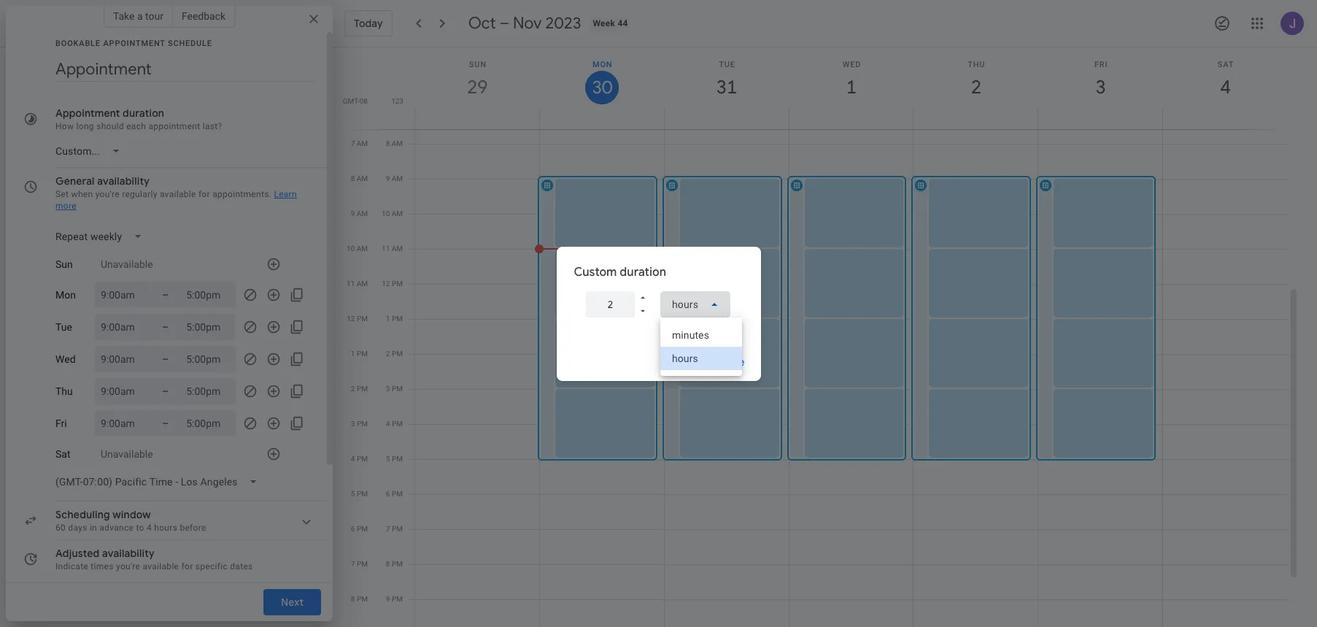 Task type: locate. For each thing, give the bounding box(es) containing it.
1 horizontal spatial duration
[[620, 265, 667, 279]]

you're down general availability
[[95, 189, 120, 199]]

8 up 9 pm
[[386, 560, 390, 568]]

1 horizontal spatial 4 pm
[[386, 420, 403, 428]]

0 horizontal spatial 10 am
[[347, 245, 368, 253]]

1 horizontal spatial 2 pm
[[386, 350, 403, 358]]

0 vertical spatial 8 pm
[[386, 560, 403, 568]]

next
[[281, 596, 304, 609]]

0 vertical spatial 11 am
[[382, 245, 403, 253]]

8 am down 7 am
[[351, 174, 368, 183]]

0 horizontal spatial 3 pm
[[351, 420, 368, 428]]

8 down 7 am
[[351, 174, 355, 183]]

1 horizontal spatial 8 pm
[[386, 560, 403, 568]]

1 vertical spatial 12 pm
[[347, 315, 368, 323]]

wed
[[55, 353, 76, 365]]

sun
[[55, 258, 73, 270]]

1 vertical spatial 10
[[347, 245, 355, 253]]

11 am
[[382, 245, 403, 253], [347, 280, 368, 288]]

1 vertical spatial availability
[[102, 547, 155, 560]]

1 vertical spatial 2
[[351, 385, 355, 393]]

Duration in hours number field
[[598, 291, 623, 317]]

0 horizontal spatial 8 am
[[351, 174, 368, 183]]

none field inside custom duration dialog
[[660, 291, 730, 317]]

0 vertical spatial 7 pm
[[386, 525, 403, 533]]

1 horizontal spatial 6 pm
[[386, 490, 403, 498]]

2 pm
[[386, 350, 403, 358], [351, 385, 368, 393]]

0 horizontal spatial 3
[[351, 420, 355, 428]]

44
[[618, 18, 628, 28]]

appointments.
[[213, 189, 272, 199]]

1 vertical spatial 4 pm
[[351, 455, 368, 463]]

1 horizontal spatial 7 pm
[[386, 525, 403, 533]]

8
[[386, 139, 390, 147], [351, 174, 355, 183], [386, 560, 390, 568], [351, 595, 355, 603]]

0 vertical spatial you're
[[95, 189, 120, 199]]

appointment duration how long should each appointment last?
[[55, 107, 222, 131]]

1 vertical spatial 4
[[351, 455, 355, 463]]

1 horizontal spatial 9 am
[[386, 174, 403, 183]]

123
[[391, 97, 404, 105]]

for left the appointments. on the left
[[198, 189, 210, 199]]

2 column header from the left
[[539, 47, 665, 129]]

1 vertical spatial 8 pm
[[351, 595, 368, 603]]

for
[[198, 189, 210, 199], [181, 561, 193, 572]]

fri
[[55, 418, 67, 429]]

column header
[[415, 47, 540, 129], [539, 47, 665, 129], [664, 47, 790, 129], [789, 47, 914, 129], [914, 47, 1039, 129], [1038, 47, 1164, 129], [1163, 47, 1288, 129]]

duration inside appointment duration how long should each appointment last?
[[123, 107, 164, 120]]

1 vertical spatial 7 pm
[[351, 560, 368, 568]]

1 vertical spatial for
[[181, 561, 193, 572]]

0 horizontal spatial 9 am
[[351, 210, 368, 218]]

availability up 'regularly'
[[97, 174, 150, 188]]

0 vertical spatial availability
[[97, 174, 150, 188]]

9 pm
[[386, 595, 403, 603]]

availability for general
[[97, 174, 150, 188]]

6 pm
[[386, 490, 403, 498], [351, 525, 368, 533]]

1 horizontal spatial 1
[[386, 315, 390, 323]]

take
[[113, 10, 135, 22]]

1 horizontal spatial for
[[198, 189, 210, 199]]

done button
[[708, 344, 755, 379]]

should
[[96, 121, 124, 131]]

0 horizontal spatial duration
[[123, 107, 164, 120]]

0 horizontal spatial 12 pm
[[347, 315, 368, 323]]

8 am right 7 am
[[386, 139, 403, 147]]

gmt-
[[343, 97, 360, 105]]

1 horizontal spatial 1 pm
[[386, 315, 403, 323]]

0 vertical spatial unavailable
[[101, 258, 153, 270]]

dates
[[230, 561, 253, 572]]

duration up 'each'
[[123, 107, 164, 120]]

availability
[[97, 174, 150, 188], [102, 547, 155, 560]]

availability inside 'adjusted availability indicate times you're available for specific dates'
[[102, 547, 155, 560]]

0 vertical spatial 7
[[351, 139, 355, 147]]

3
[[386, 385, 390, 393], [351, 420, 355, 428]]

0 horizontal spatial 8 pm
[[351, 595, 368, 603]]

0 horizontal spatial for
[[181, 561, 193, 572]]

0 horizontal spatial 7 pm
[[351, 560, 368, 568]]

grid containing gmt-08
[[339, 47, 1300, 627]]

8 am
[[386, 139, 403, 147], [351, 174, 368, 183]]

1 horizontal spatial 10
[[382, 210, 390, 218]]

1 vertical spatial 12
[[347, 315, 355, 323]]

1
[[386, 315, 390, 323], [351, 350, 355, 358]]

7 column header from the left
[[1163, 47, 1288, 129]]

0 vertical spatial 4 pm
[[386, 420, 403, 428]]

set when you're regularly available for appointments.
[[55, 189, 272, 199]]

7
[[351, 139, 355, 147], [386, 525, 390, 533], [351, 560, 355, 568]]

1 vertical spatial 1 pm
[[351, 350, 368, 358]]

availability up times
[[102, 547, 155, 560]]

4 pm
[[386, 420, 403, 428], [351, 455, 368, 463]]

tour
[[145, 10, 163, 22]]

8 pm up 9 pm
[[386, 560, 403, 568]]

done
[[719, 355, 745, 368]]

bookable
[[55, 39, 101, 48]]

cancel button
[[656, 344, 703, 379]]

0 vertical spatial 3 pm
[[386, 385, 403, 393]]

0 vertical spatial 2 pm
[[386, 350, 403, 358]]

general
[[55, 174, 95, 188]]

custom duration
[[574, 265, 667, 279]]

0 horizontal spatial 4
[[351, 455, 355, 463]]

1 horizontal spatial 3 pm
[[386, 385, 403, 393]]

duration for custom
[[620, 265, 667, 279]]

– for fri
[[162, 418, 169, 429]]

available
[[160, 189, 196, 199], [143, 561, 179, 572]]

1 vertical spatial 2 pm
[[351, 385, 368, 393]]

2 vertical spatial 7
[[351, 560, 355, 568]]

1 vertical spatial 3
[[351, 420, 355, 428]]

oct – nov 2023
[[468, 13, 581, 34]]

1 horizontal spatial 2
[[386, 350, 390, 358]]

for inside 'adjusted availability indicate times you're available for specific dates'
[[181, 561, 193, 572]]

grid
[[339, 47, 1300, 627]]

3 pm
[[386, 385, 403, 393], [351, 420, 368, 428]]

1 horizontal spatial 5
[[386, 455, 390, 463]]

learn more link
[[55, 189, 297, 211]]

last?
[[203, 121, 222, 131]]

1 vertical spatial duration
[[620, 265, 667, 279]]

a
[[137, 10, 143, 22]]

unavailable right sat at the bottom of the page
[[101, 448, 153, 460]]

1 vertical spatial 5 pm
[[351, 490, 368, 498]]

1 vertical spatial 11
[[347, 280, 355, 288]]

1 horizontal spatial 11 am
[[382, 245, 403, 253]]

10
[[382, 210, 390, 218], [347, 245, 355, 253]]

None field
[[660, 291, 730, 317]]

you're right times
[[116, 561, 140, 572]]

week
[[593, 18, 616, 28]]

1 pm
[[386, 315, 403, 323], [351, 350, 368, 358]]

9 am
[[386, 174, 403, 183], [351, 210, 368, 218]]

0 vertical spatial 12 pm
[[382, 280, 403, 288]]

5 pm
[[386, 455, 403, 463], [351, 490, 368, 498]]

1 column header from the left
[[415, 47, 540, 129]]

9
[[386, 174, 390, 183], [351, 210, 355, 218], [386, 595, 390, 603]]

11
[[382, 245, 390, 253], [347, 280, 355, 288]]

1 vertical spatial 8 am
[[351, 174, 368, 183]]

7 pm
[[386, 525, 403, 533], [351, 560, 368, 568]]

unavailable
[[101, 258, 153, 270], [101, 448, 153, 460]]

1 horizontal spatial 12
[[382, 280, 390, 288]]

0 horizontal spatial 5
[[351, 490, 355, 498]]

for left specific in the left bottom of the page
[[181, 561, 193, 572]]

available left specific in the left bottom of the page
[[143, 561, 179, 572]]

8 pm
[[386, 560, 403, 568], [351, 595, 368, 603]]

1 horizontal spatial 6
[[386, 490, 390, 498]]

12
[[382, 280, 390, 288], [347, 315, 355, 323]]

12 pm
[[382, 280, 403, 288], [347, 315, 368, 323]]

times
[[91, 561, 114, 572]]

4
[[386, 420, 390, 428], [351, 455, 355, 463]]

unavailable right sun
[[101, 258, 153, 270]]

1 vertical spatial 6 pm
[[351, 525, 368, 533]]

1 option from the top
[[660, 323, 742, 346]]

0 horizontal spatial 2 pm
[[351, 385, 368, 393]]

1 vertical spatial 10 am
[[347, 245, 368, 253]]

duration
[[123, 107, 164, 120], [620, 265, 667, 279]]

option
[[660, 323, 742, 346], [660, 346, 742, 370]]

regularly
[[122, 189, 157, 199]]

each
[[126, 121, 146, 131]]

1 vertical spatial 1
[[351, 350, 355, 358]]

duration inside dialog
[[620, 265, 667, 279]]

– for thu
[[162, 385, 169, 397]]

pm
[[392, 280, 403, 288], [357, 315, 368, 323], [392, 315, 403, 323], [357, 350, 368, 358], [392, 350, 403, 358], [357, 385, 368, 393], [392, 385, 403, 393], [357, 420, 368, 428], [392, 420, 403, 428], [357, 455, 368, 463], [392, 455, 403, 463], [357, 490, 368, 498], [392, 490, 403, 498], [357, 525, 368, 533], [392, 525, 403, 533], [357, 560, 368, 568], [392, 560, 403, 568], [357, 595, 368, 603], [392, 595, 403, 603]]

0 horizontal spatial 5 pm
[[351, 490, 368, 498]]

tue
[[55, 321, 72, 333]]

2 unavailable from the top
[[101, 448, 153, 460]]

gmt-08
[[343, 97, 368, 105]]

duration up duration in hours number field
[[620, 265, 667, 279]]

appointment
[[55, 107, 120, 120]]

08
[[360, 97, 368, 105]]

6 column header from the left
[[1038, 47, 1164, 129]]

1 vertical spatial 6
[[351, 525, 355, 533]]

–
[[500, 13, 509, 34], [162, 289, 169, 301], [162, 321, 169, 333], [162, 353, 169, 365], [162, 385, 169, 397], [162, 418, 169, 429]]

0 horizontal spatial 11 am
[[347, 280, 368, 288]]

am
[[357, 139, 368, 147], [392, 139, 403, 147], [357, 174, 368, 183], [392, 174, 403, 183], [357, 210, 368, 218], [392, 210, 403, 218], [357, 245, 368, 253], [392, 245, 403, 253], [357, 280, 368, 288]]

8 pm left 9 pm
[[351, 595, 368, 603]]

0 horizontal spatial 6 pm
[[351, 525, 368, 533]]

0 vertical spatial 5 pm
[[386, 455, 403, 463]]

1 vertical spatial you're
[[116, 561, 140, 572]]

available right 'regularly'
[[160, 189, 196, 199]]

1 vertical spatial 5
[[351, 490, 355, 498]]

1 horizontal spatial 3
[[386, 385, 390, 393]]

5
[[386, 455, 390, 463], [351, 490, 355, 498]]

7 am
[[351, 139, 368, 147]]

appointment
[[103, 39, 165, 48]]

nov
[[513, 13, 542, 34]]

8 right 7 am
[[386, 139, 390, 147]]

0 vertical spatial 11
[[382, 245, 390, 253]]

0 vertical spatial duration
[[123, 107, 164, 120]]

0 vertical spatial 10 am
[[382, 210, 403, 218]]

1 unavailable from the top
[[101, 258, 153, 270]]

10 am
[[382, 210, 403, 218], [347, 245, 368, 253]]

1 vertical spatial available
[[143, 561, 179, 572]]

2
[[386, 350, 390, 358], [351, 385, 355, 393]]

0 vertical spatial 9 am
[[386, 174, 403, 183]]

0 horizontal spatial 10
[[347, 245, 355, 253]]

6
[[386, 490, 390, 498], [351, 525, 355, 533]]

0 vertical spatial 8 am
[[386, 139, 403, 147]]

0 horizontal spatial 6
[[351, 525, 355, 533]]

bookable appointment schedule
[[55, 39, 212, 48]]

you're
[[95, 189, 120, 199], [116, 561, 140, 572]]



Task type: vqa. For each thing, say whether or not it's contained in the screenshot.
Custom Duration dialog
yes



Task type: describe. For each thing, give the bounding box(es) containing it.
2023
[[546, 13, 581, 34]]

2 vertical spatial 9
[[386, 595, 390, 603]]

sat
[[55, 448, 70, 460]]

take a tour button
[[104, 4, 173, 28]]

set
[[55, 189, 69, 199]]

1 vertical spatial 9 am
[[351, 210, 368, 218]]

1 vertical spatial 11 am
[[347, 280, 368, 288]]

0 vertical spatial 1 pm
[[386, 315, 403, 323]]

custom
[[574, 265, 617, 279]]

duration in hours list box
[[660, 317, 742, 376]]

0 vertical spatial 12
[[382, 280, 390, 288]]

cancel
[[663, 355, 696, 368]]

unavailable for sat
[[101, 448, 153, 460]]

mon
[[55, 289, 76, 301]]

thu
[[55, 385, 73, 397]]

1 horizontal spatial 11
[[382, 245, 390, 253]]

specific
[[195, 561, 228, 572]]

Add title text field
[[55, 58, 315, 80]]

3 column header from the left
[[664, 47, 790, 129]]

1 vertical spatial 3 pm
[[351, 420, 368, 428]]

adjusted
[[55, 547, 100, 560]]

learn more
[[55, 189, 297, 211]]

0 vertical spatial 6 pm
[[386, 490, 403, 498]]

when
[[71, 189, 93, 199]]

– for mon
[[162, 289, 169, 301]]

feedback
[[182, 10, 226, 22]]

0 vertical spatial 4
[[386, 420, 390, 428]]

take a tour
[[113, 10, 163, 22]]

0 vertical spatial available
[[160, 189, 196, 199]]

available inside 'adjusted availability indicate times you're available for specific dates'
[[143, 561, 179, 572]]

1 vertical spatial 7
[[386, 525, 390, 533]]

0 vertical spatial for
[[198, 189, 210, 199]]

schedule
[[168, 39, 212, 48]]

feedback button
[[173, 4, 235, 28]]

adjusted availability indicate times you're available for specific dates
[[55, 547, 253, 572]]

next button
[[263, 589, 321, 615]]

today
[[354, 17, 383, 30]]

0 vertical spatial 9
[[386, 174, 390, 183]]

custom duration dialog
[[557, 246, 761, 381]]

0 vertical spatial 5
[[386, 455, 390, 463]]

0 vertical spatial 6
[[386, 490, 390, 498]]

week 44
[[593, 18, 628, 28]]

how
[[55, 121, 74, 131]]

more
[[55, 201, 77, 211]]

0 vertical spatial 1
[[386, 315, 390, 323]]

0 horizontal spatial 1 pm
[[351, 350, 368, 358]]

0 horizontal spatial 11
[[347, 280, 355, 288]]

0 horizontal spatial 1
[[351, 350, 355, 358]]

availability for adjusted
[[102, 547, 155, 560]]

1 horizontal spatial 10 am
[[382, 210, 403, 218]]

indicate
[[55, 561, 88, 572]]

4 column header from the left
[[789, 47, 914, 129]]

appointment
[[148, 121, 200, 131]]

– for tue
[[162, 321, 169, 333]]

duration for appointment
[[123, 107, 164, 120]]

1 vertical spatial 9
[[351, 210, 355, 218]]

learn
[[274, 189, 297, 199]]

unavailable for sun
[[101, 258, 153, 270]]

1 horizontal spatial 12 pm
[[382, 280, 403, 288]]

0 horizontal spatial 12
[[347, 315, 355, 323]]

0 horizontal spatial 2
[[351, 385, 355, 393]]

5 column header from the left
[[914, 47, 1039, 129]]

0 horizontal spatial 4 pm
[[351, 455, 368, 463]]

long
[[76, 121, 94, 131]]

8 left 9 pm
[[351, 595, 355, 603]]

2 option from the top
[[660, 346, 742, 370]]

– for wed
[[162, 353, 169, 365]]

today button
[[345, 10, 393, 37]]

general availability
[[55, 174, 150, 188]]

you're inside 'adjusted availability indicate times you're available for specific dates'
[[116, 561, 140, 572]]

oct
[[468, 13, 496, 34]]



